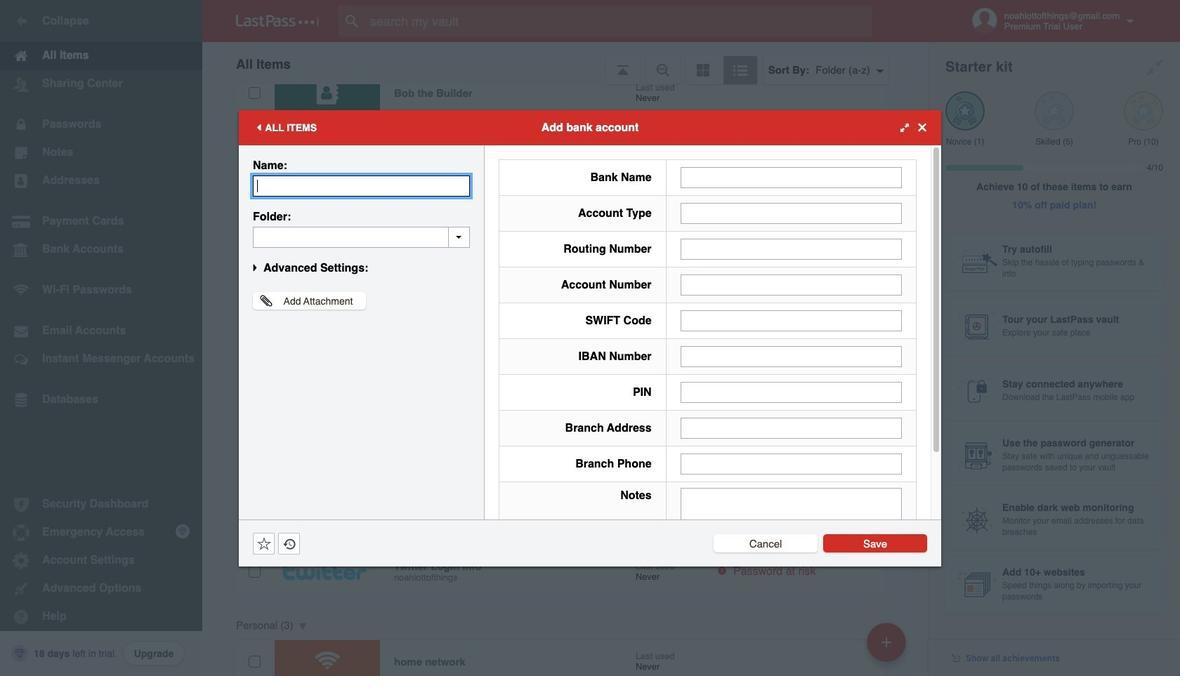 Task type: vqa. For each thing, say whether or not it's contained in the screenshot.
New item navigation
yes



Task type: describe. For each thing, give the bounding box(es) containing it.
vault options navigation
[[202, 42, 929, 84]]

Search search field
[[339, 6, 900, 37]]

lastpass image
[[236, 15, 319, 27]]

new item navigation
[[862, 619, 915, 677]]

main navigation navigation
[[0, 0, 202, 677]]



Task type: locate. For each thing, give the bounding box(es) containing it.
search my vault text field
[[339, 6, 900, 37]]

dialog
[[239, 110, 942, 584]]

new item image
[[882, 638, 892, 648]]

None text field
[[253, 175, 470, 196], [681, 203, 902, 224], [253, 227, 470, 248], [681, 274, 902, 296], [681, 310, 902, 331], [681, 382, 902, 403], [681, 418, 902, 439], [681, 454, 902, 475], [253, 175, 470, 196], [681, 203, 902, 224], [253, 227, 470, 248], [681, 274, 902, 296], [681, 310, 902, 331], [681, 382, 902, 403], [681, 418, 902, 439], [681, 454, 902, 475]]

None text field
[[681, 167, 902, 188], [681, 239, 902, 260], [681, 346, 902, 367], [681, 488, 902, 575], [681, 167, 902, 188], [681, 239, 902, 260], [681, 346, 902, 367], [681, 488, 902, 575]]



